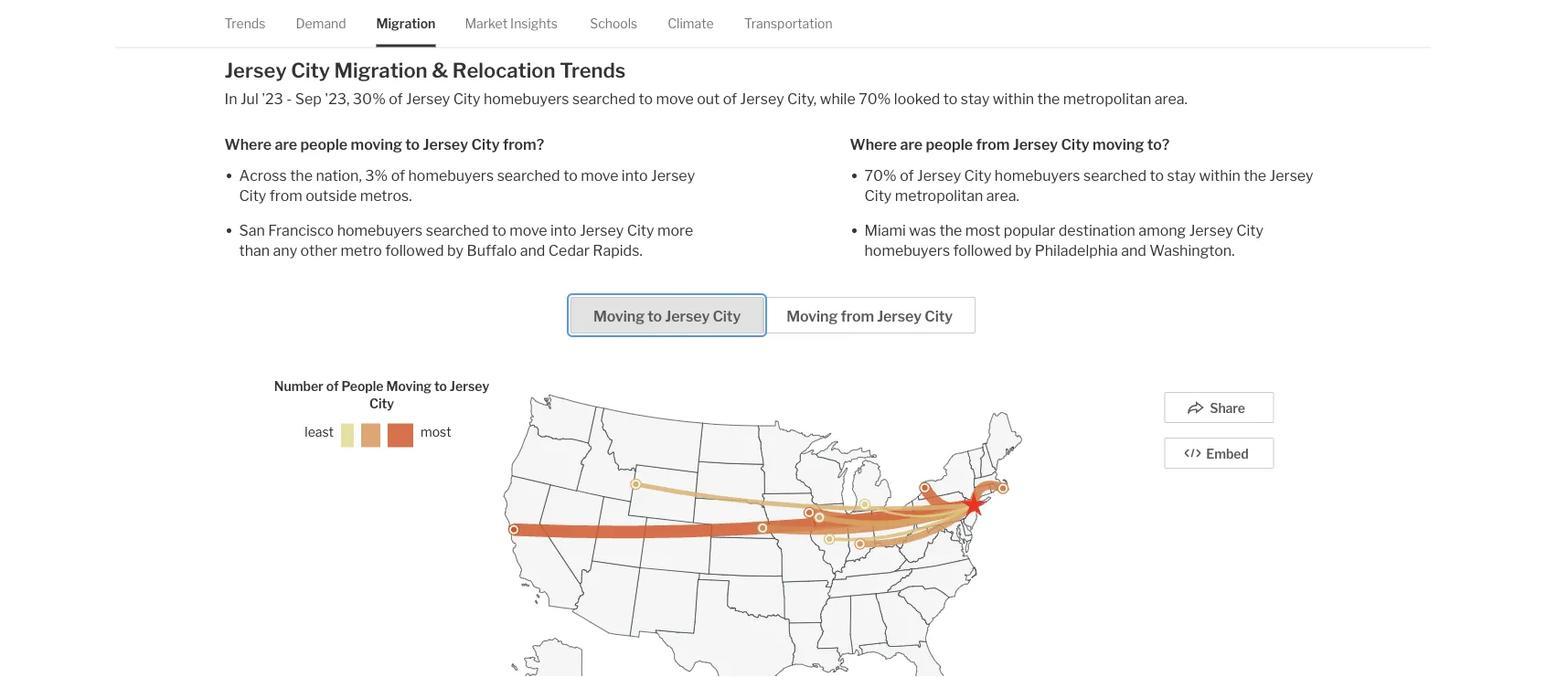 Task type: vqa. For each thing, say whether or not it's contained in the screenshot.
search box
no



Task type: describe. For each thing, give the bounding box(es) containing it.
and inside the miami was the most popular destination among jersey city homebuyers followed by philadelphia and washington .
[[1121, 241, 1146, 259]]

% left looked
[[877, 89, 891, 107]]

30
[[353, 89, 372, 107]]

market
[[465, 16, 508, 31]]

number of people moving to jersey city
[[274, 378, 489, 411]]

2 moving from the left
[[1093, 135, 1144, 153]]

1 '23 from the left
[[262, 89, 283, 107]]

searched up destination at the top right of page
[[1083, 166, 1147, 184]]

the inside jersey city migration & relocation trends in jul '23 - sep '23 , 30 % of jersey city homebuyers searched to move out of jersey city , while 70 % looked to stay within the metropolitan area.
[[1037, 89, 1060, 107]]

to left the out
[[639, 89, 653, 107]]

jersey city migration & relocation trends in jul '23 - sep '23 , 30 % of jersey city homebuyers searched to move out of jersey city , while 70 % looked to stay within the metropolitan area.
[[224, 58, 1187, 107]]

1 vertical spatial most
[[421, 424, 451, 440]]

stay inside jersey city migration & relocation trends in jul '23 - sep '23 , 30 % of jersey city homebuyers searched to move out of jersey city , while 70 % looked to stay within the metropolitan area.
[[961, 89, 990, 107]]

schools
[[590, 16, 638, 31]]

other
[[300, 241, 337, 259]]

0 horizontal spatial into
[[550, 221, 577, 239]]

searched inside jersey city migration & relocation trends in jul '23 - sep '23 , 30 % of jersey city homebuyers searched to move out of jersey city , while 70 % looked to stay within the metropolitan area.
[[572, 89, 635, 107]]

0 vertical spatial into
[[622, 166, 648, 184]]

transportation
[[744, 16, 833, 31]]

demand link
[[296, 0, 346, 47]]

moving for moving to
[[593, 307, 645, 325]]

relocation
[[452, 58, 555, 83]]

by inside more than any other metro followed by
[[447, 241, 464, 259]]

of up metros.
[[391, 166, 405, 184]]

are for metropolitan area.
[[900, 135, 923, 153]]

trends inside jersey city migration & relocation trends in jul '23 - sep '23 , 30 % of jersey city homebuyers searched to move out of jersey city , while 70 % looked to stay within the metropolitan area.
[[560, 58, 626, 83]]

1 vertical spatial from
[[269, 186, 302, 204]]

within inside jersey city migration & relocation trends in jul '23 - sep '23 , 30 % of jersey city homebuyers searched to move out of jersey city , while 70 % looked to stay within the metropolitan area.
[[993, 89, 1034, 107]]

of inside number of people moving to jersey city
[[326, 378, 339, 394]]

2 '23 from the left
[[325, 89, 347, 107]]

1 jersey city from the left
[[239, 166, 695, 204]]

to down "to?"
[[1150, 166, 1164, 184]]

market insights link
[[465, 0, 558, 47]]

migration link
[[376, 0, 436, 47]]

where for 70
[[850, 135, 897, 153]]

more
[[657, 221, 693, 239]]

1 vertical spatial area.
[[986, 186, 1019, 204]]

3
[[365, 166, 374, 184]]

to up buffalo
[[492, 221, 506, 239]]

among
[[1139, 221, 1186, 239]]

number
[[274, 378, 324, 394]]

than
[[239, 241, 270, 259]]

migration inside jersey city migration & relocation trends in jul '23 - sep '23 , 30 % of jersey city homebuyers searched to move out of jersey city , while 70 % looked to stay within the metropolitan area.
[[334, 58, 428, 83]]

out
[[697, 89, 720, 107]]

70 % of jersey city homebuyers searched to stay within the
[[864, 166, 1269, 184]]

searched down from?
[[497, 166, 560, 184]]

from outside metros.
[[266, 186, 412, 204]]

share button
[[1164, 392, 1274, 423]]

1 horizontal spatial move
[[581, 166, 618, 184]]

moving inside number of people moving to jersey city
[[386, 378, 432, 394]]

the inside the miami was the most popular destination among jersey city homebuyers followed by philadelphia and washington .
[[939, 221, 962, 239]]

by inside the miami was the most popular destination among jersey city homebuyers followed by philadelphia and washington .
[[1015, 241, 1032, 259]]

to up across the nation, 3 % of homebuyers searched to move into
[[405, 135, 420, 153]]

% up miami on the right top
[[883, 166, 897, 184]]

moving from jersey city
[[786, 307, 953, 325]]

jersey inside the miami was the most popular destination among jersey city homebuyers followed by philadelphia and washington .
[[1189, 221, 1233, 239]]

0 vertical spatial migration
[[376, 16, 436, 31]]

sep
[[295, 89, 322, 107]]

homebuyers up metro
[[337, 221, 423, 239]]

climate link
[[668, 0, 714, 47]]

to down more
[[648, 307, 662, 325]]

0 horizontal spatial move
[[509, 221, 547, 239]]

followed inside more than any other metro followed by
[[385, 241, 444, 259]]

2 , from the left
[[814, 89, 817, 107]]

% up metros.
[[374, 166, 388, 184]]

rapids
[[593, 241, 639, 259]]

nation,
[[316, 166, 362, 184]]

of right the out
[[723, 89, 737, 107]]



Task type: locate. For each thing, give the bounding box(es) containing it.
0 horizontal spatial where
[[224, 135, 272, 153]]

1 horizontal spatial where
[[850, 135, 897, 153]]

1 horizontal spatial by
[[1015, 241, 1032, 259]]

people up metropolitan area. at the right top of page
[[926, 135, 973, 153]]

'23 left - on the top left of the page
[[262, 89, 283, 107]]

and down 'among'
[[1121, 241, 1146, 259]]

buffalo and cedar rapids .
[[467, 241, 643, 259]]

homebuyers down relocation
[[484, 89, 569, 107]]

people up nation,
[[300, 135, 348, 153]]

of right 30
[[389, 89, 403, 107]]

metropolitan up "to?"
[[1063, 89, 1151, 107]]

area. inside jersey city migration & relocation trends in jul '23 - sep '23 , 30 % of jersey city homebuyers searched to move out of jersey city , while 70 % looked to stay within the metropolitan area.
[[1154, 89, 1187, 107]]

from
[[976, 135, 1010, 153], [269, 186, 302, 204], [841, 307, 874, 325]]

from up metropolitan area. at the right top of page
[[976, 135, 1010, 153]]

1 by from the left
[[447, 241, 464, 259]]

1 , from the left
[[347, 89, 350, 107]]

people for moving
[[300, 135, 348, 153]]

1 horizontal spatial into
[[622, 166, 648, 184]]

0 vertical spatial metropolitan
[[1063, 89, 1151, 107]]

miami
[[864, 221, 906, 239]]

to right 'people' on the bottom left of the page
[[434, 378, 447, 394]]

2 by from the left
[[1015, 241, 1032, 259]]

0 horizontal spatial metropolitan
[[895, 186, 983, 204]]

'23
[[262, 89, 283, 107], [325, 89, 347, 107]]

0 horizontal spatial from
[[269, 186, 302, 204]]

was
[[909, 221, 936, 239]]

are up across
[[275, 135, 297, 153]]

jersey city up san francisco homebuyers searched to move into jersey city
[[239, 166, 695, 204]]

least
[[305, 424, 334, 440]]

from down miami on the right top
[[841, 307, 874, 325]]

to?
[[1147, 135, 1170, 153]]

most inside the miami was the most popular destination among jersey city homebuyers followed by philadelphia and washington .
[[965, 221, 1000, 239]]

0 horizontal spatial moving
[[351, 135, 402, 153]]

1 vertical spatial metropolitan
[[895, 186, 983, 204]]

are
[[275, 135, 297, 153], [900, 135, 923, 153]]

0 vertical spatial from
[[976, 135, 1010, 153]]

1 where from the left
[[224, 135, 272, 153]]

jersey city
[[239, 166, 695, 204], [864, 166, 1313, 204]]

2 where from the left
[[850, 135, 897, 153]]

area. up "to?"
[[1154, 89, 1187, 107]]

moving for moving from
[[786, 307, 838, 325]]

0 horizontal spatial '23
[[262, 89, 283, 107]]

looked
[[894, 89, 940, 107]]

of up metropolitan area. at the right top of page
[[900, 166, 914, 184]]

within
[[993, 89, 1034, 107], [1199, 166, 1240, 184]]

.
[[639, 241, 643, 259], [1232, 241, 1235, 259]]

into
[[622, 166, 648, 184], [550, 221, 577, 239]]

1 horizontal spatial ,
[[814, 89, 817, 107]]

1 horizontal spatial most
[[965, 221, 1000, 239]]

from?
[[503, 135, 544, 153]]

1 vertical spatial 70
[[864, 166, 883, 184]]

1 horizontal spatial moving
[[593, 307, 645, 325]]

homebuyers down was
[[864, 241, 950, 259]]

. inside the miami was the most popular destination among jersey city homebuyers followed by philadelphia and washington .
[[1232, 241, 1235, 259]]

to up cedar
[[563, 166, 578, 184]]

&
[[432, 58, 448, 83]]

move
[[656, 89, 694, 107], [581, 166, 618, 184], [509, 221, 547, 239]]

where down the while
[[850, 135, 897, 153]]

cedar
[[548, 241, 590, 259]]

moving left "to?"
[[1093, 135, 1144, 153]]

metropolitan up was
[[895, 186, 983, 204]]

outside
[[306, 186, 357, 204]]

to
[[639, 89, 653, 107], [943, 89, 958, 107], [405, 135, 420, 153], [563, 166, 578, 184], [1150, 166, 1164, 184], [492, 221, 506, 239], [648, 307, 662, 325], [434, 378, 447, 394]]

by down san francisco homebuyers searched to move into jersey city
[[447, 241, 464, 259]]

into up rapids
[[622, 166, 648, 184]]

city inside number of people moving to jersey city
[[369, 396, 394, 411]]

1 vertical spatial migration
[[334, 58, 428, 83]]

0 horizontal spatial within
[[993, 89, 1034, 107]]

by
[[447, 241, 464, 259], [1015, 241, 1032, 259]]

0 horizontal spatial stay
[[961, 89, 990, 107]]

move up "buffalo and cedar rapids ."
[[509, 221, 547, 239]]

70 up miami on the right top
[[864, 166, 883, 184]]

more than any other metro followed by
[[239, 221, 693, 259]]

70 inside jersey city migration & relocation trends in jul '23 - sep '23 , 30 % of jersey city homebuyers searched to move out of jersey city , while 70 % looked to stay within the metropolitan area.
[[859, 89, 877, 107]]

jersey city up destination at the top right of page
[[864, 166, 1313, 204]]

and
[[520, 241, 545, 259], [1121, 241, 1146, 259]]

1 horizontal spatial stay
[[1167, 166, 1196, 184]]

across
[[239, 166, 287, 184]]

trends
[[224, 16, 266, 31], [560, 58, 626, 83]]

0 horizontal spatial by
[[447, 241, 464, 259]]

where
[[224, 135, 272, 153], [850, 135, 897, 153]]

across the nation, 3 % of homebuyers searched to move into
[[239, 166, 651, 184]]

0 horizontal spatial .
[[639, 241, 643, 259]]

where up across
[[224, 135, 272, 153]]

1 vertical spatial trends
[[560, 58, 626, 83]]

stay down "to?"
[[1167, 166, 1196, 184]]

embed button
[[1164, 438, 1274, 469]]

san francisco homebuyers searched to move into jersey city
[[239, 221, 654, 239]]

2 vertical spatial move
[[509, 221, 547, 239]]

where are people from jersey city moving to?
[[850, 135, 1170, 153]]

of left 'people' on the bottom left of the page
[[326, 378, 339, 394]]

0 vertical spatial most
[[965, 221, 1000, 239]]

are for across
[[275, 135, 297, 153]]

stay up the where are people from jersey city moving to?
[[961, 89, 990, 107]]

1 vertical spatial move
[[581, 166, 618, 184]]

followed down san francisco homebuyers searched to move into jersey city
[[385, 241, 444, 259]]

1 horizontal spatial trends
[[560, 58, 626, 83]]

1 horizontal spatial .
[[1232, 241, 1235, 259]]

the
[[1037, 89, 1060, 107], [290, 166, 313, 184], [1244, 166, 1266, 184], [939, 221, 962, 239]]

-
[[286, 89, 292, 107]]

are down looked
[[900, 135, 923, 153]]

insights
[[510, 16, 558, 31]]

0 horizontal spatial most
[[421, 424, 451, 440]]

trends link
[[224, 0, 266, 47]]

people
[[300, 135, 348, 153], [926, 135, 973, 153]]

metropolitan inside jersey city migration & relocation trends in jul '23 - sep '23 , 30 % of jersey city homebuyers searched to move out of jersey city , while 70 % looked to stay within the metropolitan area.
[[1063, 89, 1151, 107]]

moving up 3
[[351, 135, 402, 153]]

1 horizontal spatial followed
[[953, 241, 1012, 259]]

any
[[273, 241, 297, 259]]

francisco
[[268, 221, 334, 239]]

0 vertical spatial within
[[993, 89, 1034, 107]]

and left cedar
[[520, 241, 545, 259]]

area.
[[1154, 89, 1187, 107], [986, 186, 1019, 204]]

people
[[341, 378, 384, 394]]

1 horizontal spatial are
[[900, 135, 923, 153]]

moving to jersey city
[[593, 307, 741, 325]]

1 horizontal spatial area.
[[1154, 89, 1187, 107]]

1 horizontal spatial within
[[1199, 166, 1240, 184]]

1 people from the left
[[300, 135, 348, 153]]

metros.
[[360, 186, 412, 204]]

from down across
[[269, 186, 302, 204]]

washington
[[1149, 241, 1232, 259]]

, left 30
[[347, 89, 350, 107]]

area. up popular
[[986, 186, 1019, 204]]

2 jersey city from the left
[[864, 166, 1313, 204]]

searched
[[572, 89, 635, 107], [497, 166, 560, 184], [1083, 166, 1147, 184], [426, 221, 489, 239]]

%
[[372, 89, 386, 107], [877, 89, 891, 107], [374, 166, 388, 184], [883, 166, 897, 184]]

2 followed from the left
[[953, 241, 1012, 259]]

2 people from the left
[[926, 135, 973, 153]]

move left the out
[[656, 89, 694, 107]]

city
[[291, 58, 330, 83], [453, 89, 480, 107], [787, 89, 814, 107], [471, 135, 500, 153], [1061, 135, 1090, 153], [964, 166, 991, 184], [239, 186, 266, 204], [864, 186, 892, 204], [627, 221, 654, 239], [1236, 221, 1263, 239], [713, 307, 741, 325], [925, 307, 953, 325], [369, 396, 394, 411]]

climate
[[668, 16, 714, 31]]

1 followed from the left
[[385, 241, 444, 259]]

metropolitan area.
[[892, 186, 1019, 204]]

to right looked
[[943, 89, 958, 107]]

0 horizontal spatial people
[[300, 135, 348, 153]]

move inside jersey city migration & relocation trends in jul '23 - sep '23 , 30 % of jersey city homebuyers searched to move out of jersey city , while 70 % looked to stay within the metropolitan area.
[[656, 89, 694, 107]]

migration
[[376, 16, 436, 31], [334, 58, 428, 83]]

within up the where are people from jersey city moving to?
[[993, 89, 1034, 107]]

searched down the schools link
[[572, 89, 635, 107]]

moving
[[593, 307, 645, 325], [786, 307, 838, 325], [386, 378, 432, 394]]

0 horizontal spatial trends
[[224, 16, 266, 31]]

1 vertical spatial into
[[550, 221, 577, 239]]

1 vertical spatial within
[[1199, 166, 1240, 184]]

70 right the while
[[859, 89, 877, 107]]

0 vertical spatial move
[[656, 89, 694, 107]]

followed
[[385, 241, 444, 259], [953, 241, 1012, 259]]

0 horizontal spatial followed
[[385, 241, 444, 259]]

jersey inside number of people moving to jersey city
[[450, 378, 489, 394]]

homebuyers inside the miami was the most popular destination among jersey city homebuyers followed by philadelphia and washington .
[[864, 241, 950, 259]]

0 horizontal spatial area.
[[986, 186, 1019, 204]]

into up cedar
[[550, 221, 577, 239]]

,
[[347, 89, 350, 107], [814, 89, 817, 107]]

metro
[[341, 241, 382, 259]]

while
[[820, 89, 855, 107]]

2 horizontal spatial move
[[656, 89, 694, 107]]

jul
[[240, 89, 258, 107]]

transportation link
[[744, 0, 833, 47]]

followed down popular
[[953, 241, 1012, 259]]

migration up &
[[376, 16, 436, 31]]

trends up the jul
[[224, 16, 266, 31]]

in
[[224, 89, 237, 107]]

most down metropolitan area. at the right top of page
[[965, 221, 1000, 239]]

0 vertical spatial 70
[[859, 89, 877, 107]]

by down popular
[[1015, 241, 1032, 259]]

searched up buffalo
[[426, 221, 489, 239]]

schools link
[[590, 0, 638, 47]]

70
[[859, 89, 877, 107], [864, 166, 883, 184]]

1 vertical spatial stay
[[1167, 166, 1196, 184]]

popular
[[1004, 221, 1055, 239]]

philadelphia
[[1035, 241, 1118, 259]]

1 and from the left
[[520, 241, 545, 259]]

most down number of people moving to jersey city
[[421, 424, 451, 440]]

0 horizontal spatial jersey city
[[239, 166, 695, 204]]

1 horizontal spatial moving
[[1093, 135, 1144, 153]]

moving
[[351, 135, 402, 153], [1093, 135, 1144, 153]]

2 horizontal spatial from
[[976, 135, 1010, 153]]

homebuyers down the where are people from jersey city moving to?
[[995, 166, 1080, 184]]

metropolitan
[[1063, 89, 1151, 107], [895, 186, 983, 204]]

1 horizontal spatial jersey city
[[864, 166, 1313, 204]]

homebuyers
[[484, 89, 569, 107], [408, 166, 494, 184], [995, 166, 1080, 184], [337, 221, 423, 239], [864, 241, 950, 259]]

1 . from the left
[[639, 241, 643, 259]]

san
[[239, 221, 265, 239]]

0 vertical spatial trends
[[224, 16, 266, 31]]

homebuyers inside jersey city migration & relocation trends in jul '23 - sep '23 , 30 % of jersey city homebuyers searched to move out of jersey city , while 70 % looked to stay within the metropolitan area.
[[484, 89, 569, 107]]

2 and from the left
[[1121, 241, 1146, 259]]

0 horizontal spatial moving
[[386, 378, 432, 394]]

2 are from the left
[[900, 135, 923, 153]]

share
[[1210, 401, 1245, 416]]

1 horizontal spatial and
[[1121, 241, 1146, 259]]

market insights
[[465, 16, 558, 31]]

migration up 30
[[334, 58, 428, 83]]

1 are from the left
[[275, 135, 297, 153]]

within up "washington"
[[1199, 166, 1240, 184]]

2 vertical spatial from
[[841, 307, 874, 325]]

1 horizontal spatial '23
[[325, 89, 347, 107]]

homebuyers up san francisco homebuyers searched to move into jersey city
[[408, 166, 494, 184]]

2 horizontal spatial moving
[[786, 307, 838, 325]]

people for from
[[926, 135, 973, 153]]

'23 left 30
[[325, 89, 347, 107]]

2 . from the left
[[1232, 241, 1235, 259]]

followed inside the miami was the most popular destination among jersey city homebuyers followed by philadelphia and washington .
[[953, 241, 1012, 259]]

where for across the nation,
[[224, 135, 272, 153]]

buffalo
[[467, 241, 517, 259]]

city inside the miami was the most popular destination among jersey city homebuyers followed by philadelphia and washington .
[[1236, 221, 1263, 239]]

1 horizontal spatial from
[[841, 307, 874, 325]]

to inside number of people moving to jersey city
[[434, 378, 447, 394]]

miami was the most popular destination among jersey city homebuyers followed by philadelphia and washington .
[[864, 221, 1263, 259]]

1 horizontal spatial people
[[926, 135, 973, 153]]

0 vertical spatial area.
[[1154, 89, 1187, 107]]

embed
[[1206, 446, 1249, 462]]

trends down the schools link
[[560, 58, 626, 83]]

, left the while
[[814, 89, 817, 107]]

jersey
[[224, 58, 287, 83], [406, 89, 450, 107], [740, 89, 784, 107], [423, 135, 468, 153], [1013, 135, 1058, 153], [651, 166, 695, 184], [917, 166, 961, 184], [1269, 166, 1313, 184], [580, 221, 624, 239], [1189, 221, 1233, 239], [665, 307, 710, 325], [877, 307, 922, 325], [450, 378, 489, 394]]

of
[[389, 89, 403, 107], [723, 89, 737, 107], [391, 166, 405, 184], [900, 166, 914, 184], [326, 378, 339, 394]]

move up rapids
[[581, 166, 618, 184]]

demand
[[296, 16, 346, 31]]

where are people moving to jersey city from?
[[224, 135, 544, 153]]

0 horizontal spatial and
[[520, 241, 545, 259]]

% up where are people moving to jersey city from?
[[372, 89, 386, 107]]

most
[[965, 221, 1000, 239], [421, 424, 451, 440]]

1 horizontal spatial metropolitan
[[1063, 89, 1151, 107]]

1 moving from the left
[[351, 135, 402, 153]]

0 vertical spatial stay
[[961, 89, 990, 107]]

stay
[[961, 89, 990, 107], [1167, 166, 1196, 184]]

0 horizontal spatial ,
[[347, 89, 350, 107]]

0 horizontal spatial are
[[275, 135, 297, 153]]

destination
[[1059, 221, 1135, 239]]



